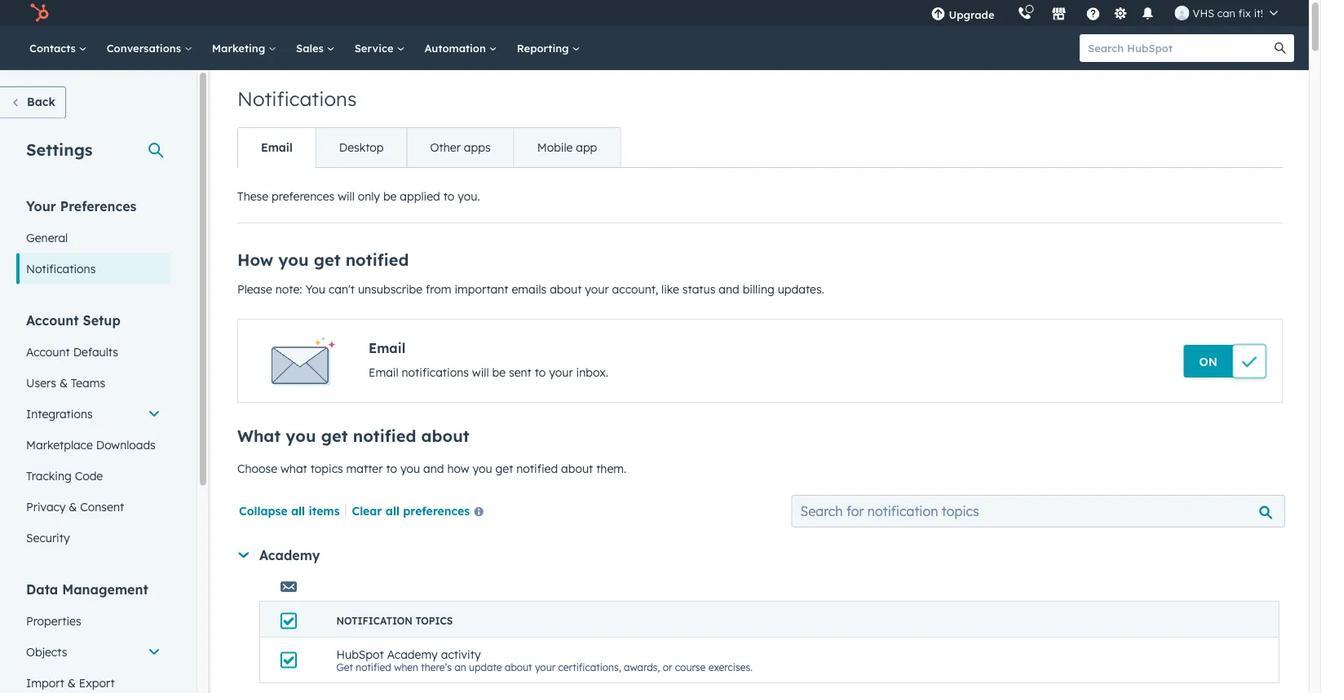Task type: vqa. For each thing, say whether or not it's contained in the screenshot.
topmost Contact owner
no



Task type: locate. For each thing, give the bounding box(es) containing it.
menu
[[919, 0, 1289, 26]]

what
[[281, 462, 307, 476]]

0 vertical spatial preferences
[[272, 189, 335, 203]]

notification
[[336, 615, 413, 627]]

1 vertical spatial academy
[[387, 647, 438, 661]]

you up clear all preferences at the left of the page
[[400, 462, 420, 476]]

0 vertical spatial &
[[59, 376, 68, 390]]

objects
[[26, 645, 67, 659]]

1 horizontal spatial notifications
[[237, 86, 357, 111]]

will
[[338, 189, 355, 203], [472, 365, 489, 380]]

account up account defaults
[[26, 312, 79, 328]]

email left notifications
[[369, 365, 398, 380]]

academy down collapse all items "button"
[[259, 547, 320, 563]]

status
[[682, 282, 715, 296]]

to right matter
[[386, 462, 397, 476]]

0 vertical spatial and
[[719, 282, 739, 296]]

when
[[394, 661, 418, 673]]

to left you.
[[443, 189, 454, 203]]

academy
[[259, 547, 320, 563], [387, 647, 438, 661]]

2 vertical spatial get
[[495, 462, 513, 476]]

collapse
[[239, 503, 288, 518]]

caret image
[[238, 552, 249, 558]]

topics up activity
[[415, 615, 453, 627]]

0 vertical spatial get
[[314, 250, 340, 270]]

&
[[59, 376, 68, 390], [69, 499, 77, 514], [68, 676, 76, 690]]

your left inbox.
[[549, 365, 573, 380]]

notified
[[345, 250, 409, 270], [353, 426, 416, 446], [516, 462, 558, 476], [356, 661, 391, 673]]

2 vertical spatial &
[[68, 676, 76, 690]]

integrations button
[[16, 398, 170, 429]]

1 vertical spatial preferences
[[403, 503, 470, 518]]

preferences inside button
[[403, 503, 470, 518]]

search image
[[1275, 42, 1286, 54]]

consent
[[80, 499, 124, 514]]

reporting
[[517, 41, 572, 55]]

academy down notification topics
[[387, 647, 438, 661]]

notified up matter
[[353, 426, 416, 446]]

and left billing
[[719, 282, 739, 296]]

1 all from the left
[[291, 503, 305, 518]]

account
[[26, 312, 79, 328], [26, 345, 70, 359]]

you
[[305, 282, 325, 296]]

0 vertical spatial academy
[[259, 547, 320, 563]]

preferences
[[272, 189, 335, 203], [403, 503, 470, 518]]

data
[[26, 581, 58, 597]]

0 vertical spatial account
[[26, 312, 79, 328]]

get for how you get notified
[[321, 426, 348, 446]]

navigation
[[237, 127, 621, 168]]

your
[[585, 282, 609, 296], [549, 365, 573, 380], [535, 661, 555, 673]]

0 horizontal spatial and
[[423, 462, 444, 476]]

clear all preferences
[[352, 503, 470, 518]]

inbox.
[[576, 365, 608, 380]]

get right how
[[495, 462, 513, 476]]

1 vertical spatial will
[[472, 365, 489, 380]]

privacy & consent link
[[16, 491, 170, 522]]

emails
[[512, 282, 547, 296]]

& inside data management element
[[68, 676, 76, 690]]

& right users
[[59, 376, 68, 390]]

sales
[[296, 41, 327, 55]]

1 vertical spatial to
[[535, 365, 546, 380]]

objects button
[[16, 636, 170, 667]]

from
[[426, 282, 451, 296]]

1 vertical spatial your
[[549, 365, 573, 380]]

1 vertical spatial &
[[69, 499, 77, 514]]

clear all preferences button
[[352, 502, 490, 522]]

your left account,
[[585, 282, 609, 296]]

Search HubSpot search field
[[1080, 34, 1279, 62]]

1 horizontal spatial topics
[[415, 615, 453, 627]]

account for account setup
[[26, 312, 79, 328]]

2 vertical spatial your
[[535, 661, 555, 673]]

notifications down sales
[[237, 86, 357, 111]]

& right privacy at the left bottom of page
[[69, 499, 77, 514]]

notifications
[[237, 86, 357, 111], [26, 261, 96, 276]]

about right update
[[505, 661, 532, 673]]

1 horizontal spatial preferences
[[403, 503, 470, 518]]

you
[[278, 250, 309, 270], [286, 426, 316, 446], [400, 462, 420, 476], [472, 462, 492, 476]]

please note: you can't unsubscribe from important emails about your account, like status and billing updates.
[[237, 282, 824, 296]]

1 vertical spatial notifications
[[26, 261, 96, 276]]

settings image
[[1113, 7, 1128, 22]]

topics right what
[[310, 462, 343, 476]]

1 horizontal spatial all
[[386, 503, 400, 518]]

0 horizontal spatial be
[[383, 189, 397, 203]]

1 vertical spatial be
[[492, 365, 506, 380]]

marketplaces image
[[1052, 7, 1066, 22]]

collapse all items
[[239, 503, 340, 518]]

all
[[291, 503, 305, 518], [386, 503, 400, 518]]

0 horizontal spatial all
[[291, 503, 305, 518]]

how
[[447, 462, 469, 476]]

marketplaces button
[[1042, 0, 1076, 26]]

you up note:
[[278, 250, 309, 270]]

0 vertical spatial email
[[261, 140, 293, 155]]

notified up unsubscribe
[[345, 250, 409, 270]]

mobile app button
[[513, 128, 620, 167]]

notifications down general
[[26, 261, 96, 276]]

account defaults
[[26, 345, 118, 359]]

mobile
[[537, 140, 573, 155]]

these
[[237, 189, 268, 203]]

will left sent
[[472, 365, 489, 380]]

1 horizontal spatial be
[[492, 365, 506, 380]]

will for be
[[472, 365, 489, 380]]

1 horizontal spatial will
[[472, 365, 489, 380]]

privacy
[[26, 499, 66, 514]]

your left certifications,
[[535, 661, 555, 673]]

1 vertical spatial account
[[26, 345, 70, 359]]

and
[[719, 282, 739, 296], [423, 462, 444, 476]]

email up notifications
[[369, 340, 405, 356]]

be left sent
[[492, 365, 506, 380]]

0 horizontal spatial notifications
[[26, 261, 96, 276]]

will left only
[[338, 189, 355, 203]]

0 vertical spatial will
[[338, 189, 355, 203]]

get up matter
[[321, 426, 348, 446]]

updates.
[[778, 282, 824, 296]]

1 horizontal spatial academy
[[387, 647, 438, 661]]

back link
[[0, 86, 66, 119]]

all inside button
[[386, 503, 400, 518]]

& left "export"
[[68, 676, 76, 690]]

about up how
[[421, 426, 470, 446]]

notifications inside your preferences element
[[26, 261, 96, 276]]

other
[[430, 140, 461, 155]]

activity
[[441, 647, 481, 661]]

0 horizontal spatial academy
[[259, 547, 320, 563]]

account setup element
[[16, 311, 170, 553]]

2 all from the left
[[386, 503, 400, 518]]

what
[[237, 426, 281, 446]]

email inside 'button'
[[261, 140, 293, 155]]

contacts
[[29, 41, 79, 55]]

all left items on the left bottom of page
[[291, 503, 305, 518]]

service link
[[345, 26, 415, 70]]

you.
[[458, 189, 480, 203]]

it!
[[1254, 6, 1263, 20]]

conversations link
[[97, 26, 202, 70]]

1 account from the top
[[26, 312, 79, 328]]

0 vertical spatial to
[[443, 189, 454, 203]]

marketplace downloads
[[26, 438, 156, 452]]

other apps
[[430, 140, 491, 155]]

other apps button
[[407, 128, 513, 167]]

account up users
[[26, 345, 70, 359]]

sales link
[[286, 26, 345, 70]]

to right sent
[[535, 365, 546, 380]]

get up you
[[314, 250, 340, 270]]

notifications
[[402, 365, 469, 380]]

email up the these
[[261, 140, 293, 155]]

about inside hubspot academy activity get notified when there's an update about your certifications, awards, or course exercises.
[[505, 661, 532, 673]]

email notifications will be sent to your inbox.
[[369, 365, 608, 380]]

notified right get
[[356, 661, 391, 673]]

menu item
[[1006, 0, 1009, 26]]

2 vertical spatial to
[[386, 462, 397, 476]]

be right only
[[383, 189, 397, 203]]

marketing
[[212, 41, 268, 55]]

you right how
[[472, 462, 492, 476]]

preferences down choose what topics matter to you and how you get notified about them. at the bottom
[[403, 503, 470, 518]]

on
[[1199, 354, 1218, 369]]

your inside hubspot academy activity get notified when there's an update about your certifications, awards, or course exercises.
[[535, 661, 555, 673]]

0 vertical spatial topics
[[310, 462, 343, 476]]

topics
[[310, 462, 343, 476], [415, 615, 453, 627]]

tracking code link
[[16, 460, 170, 491]]

upgrade image
[[931, 7, 946, 22]]

vhs
[[1193, 6, 1214, 20]]

0 horizontal spatial preferences
[[272, 189, 335, 203]]

and left how
[[423, 462, 444, 476]]

to
[[443, 189, 454, 203], [535, 365, 546, 380], [386, 462, 397, 476]]

1 vertical spatial get
[[321, 426, 348, 446]]

0 horizontal spatial will
[[338, 189, 355, 203]]

preferences right the these
[[272, 189, 335, 203]]

applied
[[400, 189, 440, 203]]

help button
[[1079, 0, 1107, 26]]

setup
[[83, 312, 121, 328]]

notified inside hubspot academy activity get notified when there's an update about your certifications, awards, or course exercises.
[[356, 661, 391, 673]]

account,
[[612, 282, 658, 296]]

0 vertical spatial notifications
[[237, 86, 357, 111]]

2 account from the top
[[26, 345, 70, 359]]

1 vertical spatial and
[[423, 462, 444, 476]]

vhs can fix it!
[[1193, 6, 1263, 20]]

all right clear
[[386, 503, 400, 518]]

reporting link
[[507, 26, 590, 70]]

preferences
[[60, 198, 137, 214]]

course
[[675, 661, 706, 673]]



Task type: describe. For each thing, give the bounding box(es) containing it.
them.
[[596, 462, 626, 476]]

export
[[79, 676, 115, 690]]

marketplace
[[26, 438, 93, 452]]

security
[[26, 530, 70, 545]]

general link
[[16, 222, 170, 253]]

back
[[27, 95, 55, 109]]

downloads
[[96, 438, 156, 452]]

import
[[26, 676, 64, 690]]

you up what
[[286, 426, 316, 446]]

users & teams link
[[16, 367, 170, 398]]

all for collapse
[[291, 503, 305, 518]]

important
[[455, 282, 508, 296]]

email button
[[238, 128, 315, 167]]

notifications button
[[1134, 0, 1162, 26]]

update
[[469, 661, 502, 673]]

defaults
[[73, 345, 118, 359]]

choose
[[237, 462, 277, 476]]

0 vertical spatial your
[[585, 282, 609, 296]]

teams
[[71, 376, 105, 390]]

hubspot image
[[29, 3, 49, 23]]

there's
[[421, 661, 452, 673]]

help image
[[1086, 7, 1101, 22]]

can
[[1217, 6, 1236, 20]]

what you get notified about
[[237, 426, 470, 446]]

apps
[[464, 140, 491, 155]]

calling icon button
[[1011, 2, 1039, 24]]

settings link
[[1110, 4, 1131, 22]]

settings
[[26, 139, 93, 159]]

data management element
[[16, 580, 170, 693]]

about right "emails"
[[550, 282, 582, 296]]

menu containing vhs can fix it!
[[919, 0, 1289, 26]]

desktop button
[[315, 128, 407, 167]]

notifications image
[[1140, 7, 1155, 22]]

will for only
[[338, 189, 355, 203]]

mobile app
[[537, 140, 597, 155]]

only
[[358, 189, 380, 203]]

items
[[309, 503, 340, 518]]

billing
[[743, 282, 775, 296]]

exercises.
[[708, 661, 753, 673]]

how
[[237, 250, 273, 270]]

2 vertical spatial email
[[369, 365, 398, 380]]

1 vertical spatial topics
[[415, 615, 453, 627]]

import & export
[[26, 676, 115, 690]]

your preferences element
[[16, 197, 170, 284]]

these preferences will only be applied to you.
[[237, 189, 480, 203]]

integrations
[[26, 407, 93, 421]]

account defaults link
[[16, 336, 170, 367]]

0 vertical spatial be
[[383, 189, 397, 203]]

& for export
[[68, 676, 76, 690]]

or
[[663, 661, 672, 673]]

1 vertical spatial email
[[369, 340, 405, 356]]

get for notifications
[[314, 250, 340, 270]]

general
[[26, 230, 68, 245]]

fix
[[1238, 6, 1251, 20]]

account for account defaults
[[26, 345, 70, 359]]

about left them. at the bottom
[[561, 462, 593, 476]]

management
[[62, 581, 148, 597]]

0 horizontal spatial topics
[[310, 462, 343, 476]]

1 horizontal spatial and
[[719, 282, 739, 296]]

& for teams
[[59, 376, 68, 390]]

properties link
[[16, 605, 170, 636]]

desktop
[[339, 140, 384, 155]]

data management
[[26, 581, 148, 597]]

hubspot
[[336, 647, 384, 661]]

get
[[336, 661, 353, 673]]

academy button
[[238, 547, 1279, 563]]

how you get notified
[[237, 250, 409, 270]]

service
[[354, 41, 397, 55]]

hubspot link
[[20, 3, 61, 23]]

marketing link
[[202, 26, 286, 70]]

sent
[[509, 365, 532, 380]]

matter
[[346, 462, 383, 476]]

terry turtle image
[[1175, 6, 1189, 20]]

users
[[26, 376, 56, 390]]

& for consent
[[69, 499, 77, 514]]

hubspot academy activity get notified when there's an update about your certifications, awards, or course exercises.
[[336, 647, 753, 673]]

0 horizontal spatial to
[[386, 462, 397, 476]]

2 horizontal spatial to
[[535, 365, 546, 380]]

properties
[[26, 614, 81, 628]]

notification topics
[[336, 615, 453, 627]]

security link
[[16, 522, 170, 553]]

vhs can fix it! button
[[1165, 0, 1288, 26]]

notified left them. at the bottom
[[516, 462, 558, 476]]

import & export link
[[16, 667, 170, 693]]

collapse all items button
[[239, 503, 340, 518]]

an
[[455, 661, 466, 673]]

app
[[576, 140, 597, 155]]

academy inside hubspot academy activity get notified when there's an update about your certifications, awards, or course exercises.
[[387, 647, 438, 661]]

tracking code
[[26, 468, 103, 483]]

choose what topics matter to you and how you get notified about them.
[[237, 462, 626, 476]]

please
[[237, 282, 272, 296]]

certifications,
[[558, 661, 621, 673]]

all for clear
[[386, 503, 400, 518]]

marketplace downloads link
[[16, 429, 170, 460]]

navigation containing email
[[237, 127, 621, 168]]

code
[[75, 468, 103, 483]]

automation link
[[415, 26, 507, 70]]

your preferences
[[26, 198, 137, 214]]

Search for notification topics search field
[[791, 495, 1285, 528]]

1 horizontal spatial to
[[443, 189, 454, 203]]

tracking
[[26, 468, 72, 483]]

calling icon image
[[1017, 6, 1032, 21]]

upgrade
[[949, 8, 995, 21]]



